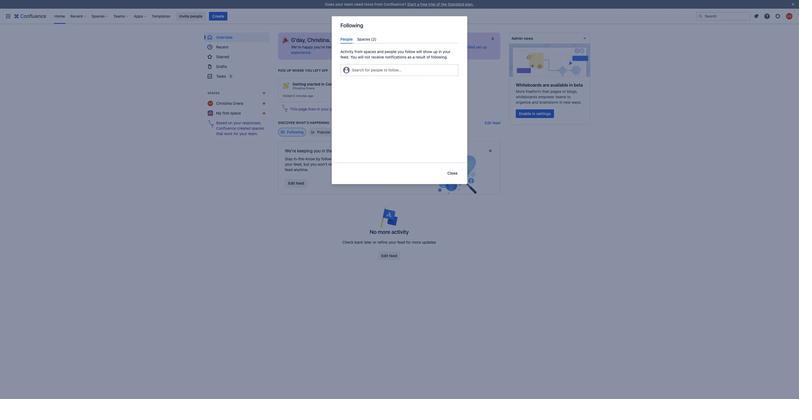 Task type: locate. For each thing, give the bounding box(es) containing it.
0 horizontal spatial of
[[427, 55, 430, 59]]

page
[[298, 107, 307, 111]]

0 vertical spatial unstar this space image
[[262, 101, 266, 106]]

confluence image
[[14, 13, 46, 19], [14, 13, 46, 19]]

feed,
[[294, 162, 303, 167]]

1 horizontal spatial a
[[417, 2, 419, 7]]

1 horizontal spatial notifications
[[385, 55, 406, 59]]

for right search at top left
[[365, 68, 370, 72]]

1 horizontal spatial or
[[404, 162, 408, 167]]

2 vertical spatial edit feed button
[[378, 252, 400, 260]]

activity up check back later or refine your feed for more updates
[[391, 229, 409, 235]]

following up here
[[340, 22, 363, 28]]

2 horizontal spatial the
[[441, 2, 447, 7]]

in inside getting started in confluence christina overa
[[321, 82, 324, 86]]

the left basics.
[[389, 107, 395, 111]]

up right set
[[483, 45, 487, 49]]

1 horizontal spatial from
[[374, 2, 383, 7]]

1 horizontal spatial show
[[403, 157, 413, 161]]

up up follow
[[410, 45, 414, 49]]

2 vertical spatial to
[[567, 95, 571, 99]]

1 horizontal spatial receive
[[371, 55, 384, 59]]

create link
[[209, 12, 227, 20]]

add
[[390, 162, 397, 167]]

than
[[542, 89, 550, 94]]

2 vertical spatial edit
[[381, 254, 388, 258]]

your down created
[[240, 131, 247, 136]]

lives
[[308, 107, 316, 111]]

0 vertical spatial activity
[[383, 157, 396, 161]]

1 unstar this space image from the top
[[262, 101, 266, 106]]

unstar this space image
[[262, 101, 266, 106], [262, 111, 266, 115]]

0 horizontal spatial confluence
[[216, 126, 236, 131]]

2 vertical spatial spaces
[[208, 91, 220, 95]]

0 horizontal spatial for
[[234, 131, 239, 136]]

1 horizontal spatial christina overa link
[[292, 86, 314, 90]]

you down know at the top left of the page
[[310, 162, 317, 167]]

that
[[216, 131, 223, 136]]

show inside the 'stay in-the-know by following people and spaces. their activity will show up in your feed, but you won't receive email notifications about it. add to, or edit, your feed anytime.'
[[403, 157, 413, 161]]

guided set up experience
[[291, 45, 487, 55]]

overa up my first space 'link' at the left top of the page
[[233, 101, 243, 106]]

of right the trial
[[436, 2, 440, 7]]

1 vertical spatial show
[[372, 107, 381, 111]]

or right later
[[373, 240, 376, 245]]

1 horizontal spatial the
[[389, 107, 395, 111]]

0 vertical spatial receive
[[371, 55, 384, 59]]

and down getting
[[377, 49, 384, 54]]

and inside the 'stay in-the-know by following people and spaces. their activity will show up in your feed, but you won't receive email notifications about it. add to, or edit, your feed anytime.'
[[351, 157, 357, 161]]

we're for you're
[[291, 45, 301, 49]]

1 vertical spatial spaces
[[252, 126, 264, 131]]

ago
[[308, 94, 313, 98]]

people inside the 'stay in-the-know by following people and spaces. their activity will show up in your feed, but you won't receive email notifications about it. add to, or edit, your feed anytime.'
[[338, 157, 350, 161]]

unstar this space image for christina overa
[[262, 101, 266, 106]]

0 horizontal spatial christina
[[216, 101, 232, 106]]

my
[[216, 111, 222, 115]]

freeform
[[526, 89, 541, 94]]

confluence up "work"
[[216, 126, 236, 131]]

your inside activity from spaces and people you follow will show up in your feed. you will not receive notifications as a result of following.
[[443, 49, 450, 54]]

and down whiteboards at the right of page
[[532, 100, 538, 105]]

2 vertical spatial or
[[373, 240, 376, 245]]

0 horizontal spatial following
[[287, 130, 304, 134]]

teams
[[556, 95, 566, 99]]

0 horizontal spatial overa
[[233, 101, 243, 106]]

following down what's
[[287, 130, 304, 134]]

for left updates
[[406, 240, 411, 245]]

notifications down guided set up experience link
[[385, 55, 406, 59]]

2 horizontal spatial show
[[423, 49, 432, 54]]

you inside activity from spaces and people you follow will show up in your feed. you will not receive notifications as a result of following.
[[398, 49, 404, 54]]

anytime.
[[294, 168, 309, 172]]

1 horizontal spatial spaces
[[364, 49, 376, 54]]

up right the pick
[[287, 69, 291, 73]]

invite
[[179, 14, 189, 18]]

feed.
[[340, 55, 349, 59]]

visited
[[283, 94, 292, 98]]

later
[[364, 240, 372, 245]]

1 horizontal spatial edit feed button
[[378, 252, 400, 260]]

show down the running,
[[423, 49, 432, 54]]

0 vertical spatial show
[[423, 49, 432, 54]]

1 horizontal spatial to
[[384, 68, 387, 72]]

team
[[344, 2, 353, 7]]

1 vertical spatial christina
[[216, 101, 232, 106]]

overa up ago
[[306, 86, 314, 90]]

space
[[346, 107, 356, 111], [231, 111, 241, 115]]

1 vertical spatial edit feed button
[[285, 179, 307, 188]]

0 horizontal spatial receive
[[328, 162, 341, 167]]

1 horizontal spatial overa
[[306, 86, 314, 90]]

and inside activity from spaces and people you follow will show up in your feed. you will not receive notifications as a result of following.
[[377, 49, 384, 54]]

based on your responses, confluence created spaces that work for your team.
[[216, 121, 264, 136]]

christina up visited 5 minutes ago
[[292, 86, 305, 90]]

spaces down the help
[[364, 49, 376, 54]]

christina overa link up my first space
[[204, 99, 269, 108]]

enable
[[519, 111, 531, 116]]

unstar this space image inside my first space 'link'
[[262, 111, 266, 115]]

0 horizontal spatial edit
[[288, 181, 295, 186]]

1 vertical spatial unstar this space image
[[262, 111, 266, 115]]

1 horizontal spatial following
[[340, 22, 363, 28]]

up inside the 'stay in-the-know by following people and spaces. their activity will show up in your feed, but you won't receive email notifications about it. add to, or edit, your feed anytime.'
[[414, 157, 418, 161]]

or up teams
[[562, 89, 566, 94]]

will
[[416, 49, 422, 54], [358, 55, 364, 59], [365, 107, 371, 111], [397, 157, 402, 161]]

to
[[359, 37, 364, 43], [384, 68, 387, 72], [567, 95, 571, 99]]

0 horizontal spatial a
[[413, 55, 415, 59]]

close
[[447, 171, 458, 176]]

and inside whiteboards are available in beta more freeform than pages or blogs, whiteboards empower teams to organize and brainstorm in new ways.
[[532, 100, 538, 105]]

organize
[[516, 100, 531, 105]]

you up by
[[314, 149, 321, 153]]

the right the trial
[[441, 2, 447, 7]]

christina up first
[[216, 101, 232, 106]]

stay
[[285, 157, 293, 161]]

and up email
[[351, 157, 357, 161]]

activity up it.
[[383, 157, 396, 161]]

close image
[[790, 1, 796, 8], [491, 37, 495, 41]]

of inside activity from spaces and people you follow will show up in your feed. you will not receive notifications as a result of following.
[[427, 55, 430, 59]]

help
[[367, 45, 374, 49]]

0
[[230, 74, 232, 78]]

in
[[439, 49, 442, 54], [321, 82, 324, 86], [569, 83, 573, 88], [559, 100, 562, 105], [317, 107, 320, 111], [532, 111, 535, 116], [322, 149, 325, 153], [419, 157, 422, 161]]

2 vertical spatial for
[[406, 240, 411, 245]]

0 horizontal spatial space
[[231, 111, 241, 115]]

tab list containing people
[[338, 35, 461, 44]]

0 vertical spatial a
[[417, 2, 419, 7]]

of right result
[[427, 55, 430, 59]]

0 horizontal spatial from
[[355, 49, 363, 54]]

keeping
[[297, 149, 313, 153]]

pages
[[551, 89, 561, 94]]

loop
[[334, 149, 342, 153]]

more left updates
[[412, 240, 421, 245]]

0 horizontal spatial edit feed
[[288, 181, 304, 186]]

spaces up 'team.'
[[252, 126, 264, 131]]

more right the need
[[364, 2, 373, 7]]

in inside the 'stay in-the-know by following people and spaces. their activity will show up in your feed, but you won't receive email notifications about it. add to, or edit, your feed anytime.'
[[419, 157, 422, 161]]

whiteboards
[[516, 83, 542, 88]]

won't
[[318, 162, 327, 167]]

0 vertical spatial edit feed button
[[485, 120, 500, 126]]

:wave: image
[[283, 82, 289, 89]]

a left "free"
[[417, 2, 419, 7]]

stay in-the-know by following people and spaces. their activity will show up in your feed, but you won't receive email notifications about it. add to, or edit, your feed anytime.
[[285, 157, 425, 172]]

pick
[[278, 69, 286, 73]]

your left personal
[[321, 107, 329, 111]]

1 horizontal spatial of
[[436, 2, 440, 7]]

2 horizontal spatial to
[[567, 95, 571, 99]]

confluence
[[389, 45, 409, 49], [325, 82, 346, 86], [216, 126, 236, 131]]

show up edit, at the right
[[403, 157, 413, 161]]

0 vertical spatial following
[[340, 22, 363, 28]]

0 vertical spatial for
[[365, 68, 370, 72]]

created
[[237, 126, 251, 131]]

0 vertical spatial to
[[359, 37, 364, 43]]

1 vertical spatial confluence
[[325, 82, 346, 86]]

spaces inside "popup button"
[[92, 14, 105, 18]]

does
[[325, 2, 334, 7]]

edit,
[[409, 162, 416, 167]]

0 horizontal spatial the
[[326, 149, 333, 153]]

your right 'refine'
[[388, 240, 396, 245]]

2 vertical spatial confluence
[[216, 126, 236, 131]]

personal
[[330, 107, 345, 111]]

invite people
[[179, 14, 202, 18]]

1 vertical spatial overa
[[233, 101, 243, 106]]

show left basics.
[[372, 107, 381, 111]]

Search for people to follow... text field
[[352, 68, 353, 73]]

brainstorm
[[539, 100, 558, 105]]

we're up "stay"
[[285, 149, 296, 153]]

0 vertical spatial spaces
[[364, 49, 376, 54]]

0 horizontal spatial show
[[372, 107, 381, 111]]

no
[[370, 229, 377, 235]]

help!
[[365, 37, 378, 43]]

0 horizontal spatial notifications
[[352, 162, 374, 167]]

updates
[[422, 240, 436, 245]]

feed for topmost 'edit feed' button
[[493, 121, 500, 125]]

1 vertical spatial notifications
[[352, 162, 374, 167]]

0 vertical spatial edit feed
[[485, 121, 500, 125]]

more right like
[[357, 45, 366, 49]]

experience
[[291, 50, 310, 55]]

1 vertical spatial to
[[384, 68, 387, 72]]

banner
[[0, 9, 799, 24]]

for inside following 'dialog'
[[365, 68, 370, 72]]

0 vertical spatial confluence
[[389, 45, 409, 49]]

create a space image
[[261, 90, 267, 96]]

feed for the middle 'edit feed' button
[[389, 254, 397, 258]]

space right personal
[[346, 107, 356, 111]]

1 horizontal spatial spaces
[[208, 91, 220, 95]]

2 horizontal spatial edit feed
[[485, 121, 500, 125]]

notifications down "spaces."
[[352, 162, 374, 167]]

0 vertical spatial overa
[[306, 86, 314, 90]]

1 horizontal spatial edit feed
[[381, 254, 397, 258]]

0 horizontal spatial edit feed button
[[285, 179, 307, 188]]

1 horizontal spatial christina
[[292, 86, 305, 90]]

banner containing home
[[0, 9, 799, 24]]

you inside the 'stay in-the-know by following people and spaces. their activity will show up in your feed, but you won't receive email notifications about it. add to, or edit, your feed anytime.'
[[310, 162, 317, 167]]

0 vertical spatial of
[[436, 2, 440, 7]]

start
[[407, 2, 416, 7]]

up up edit, at the right
[[414, 157, 418, 161]]

people left follow...
[[371, 68, 383, 72]]

group
[[204, 33, 269, 81]]

based
[[216, 121, 227, 125]]

1 horizontal spatial edit
[[381, 254, 388, 258]]

to inside following 'dialog'
[[384, 68, 387, 72]]

search
[[352, 68, 364, 72]]

follow
[[405, 49, 415, 54]]

edit feed for the leftmost 'edit feed' button
[[288, 181, 304, 186]]

0 horizontal spatial spaces
[[252, 126, 264, 131]]

new
[[563, 100, 571, 105]]

from
[[374, 2, 383, 7], [355, 49, 363, 54]]

search for people to follow...
[[352, 68, 402, 72]]

0 horizontal spatial christina overa link
[[204, 99, 269, 108]]

0 vertical spatial edit
[[485, 121, 492, 125]]

confluence up activity from spaces and people you follow will show up in your feed. you will not receive notifications as a result of following.
[[389, 45, 409, 49]]

1 vertical spatial close image
[[491, 37, 495, 41]]

apps button
[[132, 12, 148, 20]]

from left the confluence?
[[374, 2, 383, 7]]

in inside activity from spaces and people you follow will show up in your feed. you will not receive notifications as a result of following.
[[439, 49, 442, 54]]

people right invite
[[190, 14, 202, 18]]

you left left
[[305, 69, 312, 73]]

0 vertical spatial or
[[562, 89, 566, 94]]

2 unstar this space image from the top
[[262, 111, 266, 115]]

of
[[436, 2, 440, 7], [427, 55, 430, 59]]

or right to,
[[404, 162, 408, 167]]

2 vertical spatial we're
[[285, 149, 296, 153]]

confluence down off
[[325, 82, 346, 86]]

1 vertical spatial for
[[234, 131, 239, 136]]

out
[[449, 45, 455, 49]]

0 horizontal spatial close image
[[491, 37, 495, 41]]

1 horizontal spatial for
[[365, 68, 370, 72]]

pick up where you left off
[[278, 69, 328, 73]]

0 vertical spatial christina
[[292, 86, 305, 90]]

overview
[[216, 35, 233, 40]]

2 horizontal spatial confluence
[[389, 45, 409, 49]]

from up 'you'
[[355, 49, 363, 54]]

minutes
[[296, 94, 307, 98]]

or
[[562, 89, 566, 94], [404, 162, 408, 167], [373, 240, 376, 245]]

christina overa link up minutes
[[292, 86, 314, 90]]

people
[[340, 37, 353, 41]]

a inside activity from spaces and people you follow will show up in your feed. you will not receive notifications as a result of following.
[[413, 55, 415, 59]]

you left follow
[[398, 49, 404, 54]]

1 horizontal spatial space
[[346, 107, 356, 111]]

tab list
[[338, 35, 461, 44]]

for right "work"
[[234, 131, 239, 136]]

1 horizontal spatial confluence
[[325, 82, 346, 86]]

5
[[293, 94, 295, 98]]

1 vertical spatial edit feed
[[288, 181, 304, 186]]

0 vertical spatial notifications
[[385, 55, 406, 59]]

close button
[[444, 169, 461, 178]]

following inside 'dialog'
[[340, 22, 363, 28]]

receive down the following
[[328, 162, 341, 167]]

receive down "we're happy you're here. if you'd like more help getting confluence up and running, check out our"
[[371, 55, 384, 59]]

2 vertical spatial the
[[326, 149, 333, 153]]

beta
[[574, 83, 583, 88]]

people down getting
[[385, 49, 397, 54]]

2 vertical spatial edit feed
[[381, 254, 397, 258]]

to right here
[[359, 37, 364, 43]]

people up email
[[338, 157, 350, 161]]

to up new
[[567, 95, 571, 99]]

by
[[316, 157, 320, 161]]

for
[[365, 68, 370, 72], [234, 131, 239, 136], [406, 240, 411, 245]]

the up the following
[[326, 149, 333, 153]]

running,
[[423, 45, 437, 49]]

edit feed
[[485, 121, 500, 125], [288, 181, 304, 186], [381, 254, 397, 258]]

starred link
[[204, 52, 269, 62]]

popular
[[317, 130, 330, 134]]

1 horizontal spatial close image
[[790, 1, 796, 8]]

work
[[224, 131, 233, 136]]

2 horizontal spatial or
[[562, 89, 566, 94]]

we're up if
[[332, 37, 346, 43]]

christina
[[292, 86, 305, 90], [216, 101, 232, 106]]

popular button
[[308, 128, 333, 137]]

1 vertical spatial edit
[[288, 181, 295, 186]]

a right the as
[[413, 55, 415, 59]]

space right first
[[231, 111, 241, 115]]

your down check
[[443, 49, 450, 54]]

to inside whiteboards are available in beta more freeform than pages or blogs, whiteboards empower teams to organize and brainstorm in new ways.
[[567, 95, 571, 99]]

a
[[417, 2, 419, 7], [413, 55, 415, 59]]

1 vertical spatial we're
[[291, 45, 301, 49]]

no more activity
[[370, 229, 409, 235]]

we're up experience at the top left
[[291, 45, 301, 49]]

getting started in confluence christina overa
[[292, 82, 346, 90]]

to left follow...
[[384, 68, 387, 72]]

spaces (2)
[[357, 37, 376, 41]]

notifications inside the 'stay in-the-know by following people and spaces. their activity will show up in your feed, but you won't receive email notifications about it. add to, or edit, your feed anytime.'
[[352, 162, 374, 167]]

1 vertical spatial from
[[355, 49, 363, 54]]

0 vertical spatial spaces
[[92, 14, 105, 18]]

confluence inside getting started in confluence christina overa
[[325, 82, 346, 86]]

basics.
[[396, 107, 408, 111]]

1 vertical spatial following
[[287, 130, 304, 134]]

up up following.
[[433, 49, 438, 54]]

2 vertical spatial show
[[403, 157, 413, 161]]

people inside activity from spaces and people you follow will show up in your feed. you will not receive notifications as a result of following.
[[385, 49, 397, 54]]

group containing overview
[[204, 33, 269, 81]]

know
[[306, 157, 315, 161]]



Task type: describe. For each thing, give the bounding box(es) containing it.
set
[[476, 45, 481, 49]]

feed inside the 'stay in-the-know by following people and spaces. their activity will show up in your feed, but you won't receive email notifications about it. add to, or edit, your feed anytime.'
[[285, 168, 293, 172]]

blogs,
[[567, 89, 578, 94]]

activity inside the 'stay in-the-know by following people and spaces. their activity will show up in your feed, but you won't receive email notifications about it. add to, or edit, your feed anytime.'
[[383, 157, 396, 161]]

g'day,
[[291, 37, 306, 43]]

edit for the middle 'edit feed' button
[[381, 254, 388, 258]]

spaces inside following 'dialog'
[[357, 37, 370, 41]]

we're for you
[[285, 149, 296, 153]]

0 vertical spatial from
[[374, 2, 383, 7]]

spaces inside activity from spaces and people you follow will show up in your feed. you will not receive notifications as a result of following.
[[364, 49, 376, 54]]

or inside the 'stay in-the-know by following people and spaces. their activity will show up in your feed, but you won't receive email notifications about it. add to, or edit, your feed anytime.'
[[404, 162, 408, 167]]

check
[[342, 240, 353, 245]]

your right on
[[234, 121, 241, 125]]

spaces inside based on your responses, confluence created spaces that work for your team.
[[252, 126, 264, 131]]

enable in settings
[[519, 111, 551, 116]]

notifications inside activity from spaces and people you follow will show up in your feed. you will not receive notifications as a result of following.
[[385, 55, 406, 59]]

feed for the leftmost 'edit feed' button
[[296, 181, 304, 186]]

1 vertical spatial activity
[[391, 229, 409, 235]]

their
[[373, 157, 382, 161]]

home link
[[53, 12, 67, 20]]

templates
[[152, 14, 170, 18]]

more up 'refine'
[[378, 229, 390, 235]]

show inside activity from spaces and people you follow will show up in your feed. you will not receive notifications as a result of following.
[[423, 49, 432, 54]]

getting
[[375, 45, 388, 49]]

overview link
[[204, 33, 269, 42]]

are
[[543, 83, 549, 88]]

unstar this space image for my first space
[[262, 111, 266, 115]]

email
[[342, 162, 351, 167]]

news
[[524, 36, 533, 41]]

you're
[[314, 45, 325, 49]]

close message box image
[[487, 148, 494, 154]]

people inside invite people button
[[190, 14, 202, 18]]

0 horizontal spatial to
[[359, 37, 364, 43]]

confluence inside based on your responses, confluence created spaces that work for your team.
[[216, 126, 236, 131]]

or inside whiteboards are available in beta more freeform than pages or blogs, whiteboards empower teams to organize and brainstorm in new ways.
[[562, 89, 566, 94]]

0 horizontal spatial or
[[373, 240, 376, 245]]

and right personal
[[358, 107, 364, 111]]

you left basics.
[[382, 107, 388, 111]]

receive inside activity from spaces and people you follow will show up in your feed. you will not receive notifications as a result of following.
[[371, 55, 384, 59]]

check back later or refine your feed for more updates
[[342, 240, 436, 245]]

settings icon image
[[775, 13, 781, 19]]

edit for the leftmost 'edit feed' button
[[288, 181, 295, 186]]

plan.
[[465, 2, 474, 7]]

from inside activity from spaces and people you follow will show up in your feed. you will not receive notifications as a result of following.
[[355, 49, 363, 54]]

in-
[[294, 157, 298, 161]]

and up follow
[[415, 45, 422, 49]]

but
[[304, 162, 309, 167]]

space inside 'link'
[[231, 111, 241, 115]]

your down "stay"
[[285, 162, 293, 167]]

the-
[[298, 157, 306, 161]]

following inside button
[[287, 130, 304, 134]]

tab list inside following 'dialog'
[[338, 35, 461, 44]]

following button
[[278, 128, 306, 137]]

spaces button
[[90, 12, 110, 20]]

standard
[[448, 2, 464, 7]]

visited 5 minutes ago
[[283, 94, 313, 98]]

(2)
[[371, 37, 376, 41]]

you
[[350, 55, 357, 59]]

first
[[223, 111, 229, 115]]

left
[[313, 69, 321, 73]]

search image
[[698, 14, 703, 18]]

overa inside getting started in confluence christina overa
[[306, 86, 314, 90]]

empower
[[538, 95, 555, 99]]

activity
[[340, 49, 353, 54]]

this
[[290, 107, 297, 111]]

up inside guided set up experience
[[483, 45, 487, 49]]

2 horizontal spatial for
[[406, 240, 411, 245]]

to,
[[398, 162, 403, 167]]

0 vertical spatial christina overa link
[[292, 86, 314, 90]]

:wave: image
[[283, 82, 289, 89]]

home
[[54, 14, 65, 18]]

g'day, christina. we're here to help!
[[291, 37, 378, 43]]

whiteboards
[[516, 95, 537, 99]]

as
[[408, 55, 412, 59]]

welcome banner image
[[282, 37, 289, 43]]

you'd
[[339, 45, 349, 49]]

need
[[354, 2, 363, 7]]

my first space
[[216, 111, 241, 115]]

edit feed for the middle 'edit feed' button
[[381, 254, 397, 258]]

ways.
[[572, 100, 582, 105]]

happening
[[310, 121, 329, 125]]

0 vertical spatial close image
[[790, 1, 796, 8]]

0 vertical spatial the
[[441, 2, 447, 7]]

following
[[321, 157, 337, 161]]

receive inside the 'stay in-the-know by following people and spaces. their activity will show up in your feed, but you won't receive email notifications about it. add to, or edit, your feed anytime.'
[[328, 162, 341, 167]]

invite people button
[[176, 12, 206, 20]]

Search field
[[696, 12, 750, 20]]

available
[[550, 83, 568, 88]]

settings
[[536, 111, 551, 116]]

spaces.
[[358, 157, 372, 161]]

will inside the 'stay in-the-know by following people and spaces. their activity will show up in your feed, but you won't receive email notifications about it. add to, or edit, your feed anytime.'
[[397, 157, 402, 161]]

1 vertical spatial the
[[389, 107, 395, 111]]

we're keeping you in the loop
[[285, 149, 342, 153]]

this page lives in your personal space and will show you the basics.
[[290, 107, 408, 111]]

about
[[375, 162, 385, 167]]

admin news
[[511, 36, 533, 41]]

global element
[[3, 9, 695, 24]]

edit feed for topmost 'edit feed' button
[[485, 121, 500, 125]]

start a free trial of the standard plan. link
[[407, 2, 474, 7]]

guided set up experience link
[[291, 45, 487, 55]]

tasks
[[216, 74, 226, 79]]

following.
[[431, 55, 448, 59]]

drafts
[[216, 64, 227, 69]]

templates link
[[150, 12, 172, 20]]

0 vertical spatial we're
[[332, 37, 346, 43]]

here
[[347, 37, 358, 43]]

responses,
[[242, 121, 262, 125]]

we're happy you're here. if you'd like more help getting confluence up and running, check out our
[[291, 45, 463, 49]]

happy
[[302, 45, 313, 49]]

following dialog
[[332, 16, 467, 184]]

your left team
[[335, 2, 343, 7]]

team.
[[248, 131, 258, 136]]

if
[[336, 45, 338, 49]]

up inside activity from spaces and people you follow will show up in your feed. you will not receive notifications as a result of following.
[[433, 49, 438, 54]]

confluence?
[[384, 2, 406, 7]]

edit for topmost 'edit feed' button
[[485, 121, 492, 125]]

not
[[365, 55, 370, 59]]

discover
[[278, 121, 295, 125]]

our
[[456, 45, 462, 49]]

christina inside getting started in confluence christina overa
[[292, 86, 305, 90]]

activity from spaces and people you follow will show up in your feed. you will not receive notifications as a result of following.
[[340, 49, 450, 59]]

follow...
[[388, 68, 402, 72]]

for inside based on your responses, confluence created spaces that work for your team.
[[234, 131, 239, 136]]

your right edit, at the right
[[417, 162, 425, 167]]

refine
[[377, 240, 387, 245]]

off
[[322, 69, 328, 73]]

recent link
[[204, 42, 269, 52]]



Task type: vqa. For each thing, say whether or not it's contained in the screenshot.
Drag A Field Type To One Of The Sections On The Left To Create A Custom Field For This Issue Type.
no



